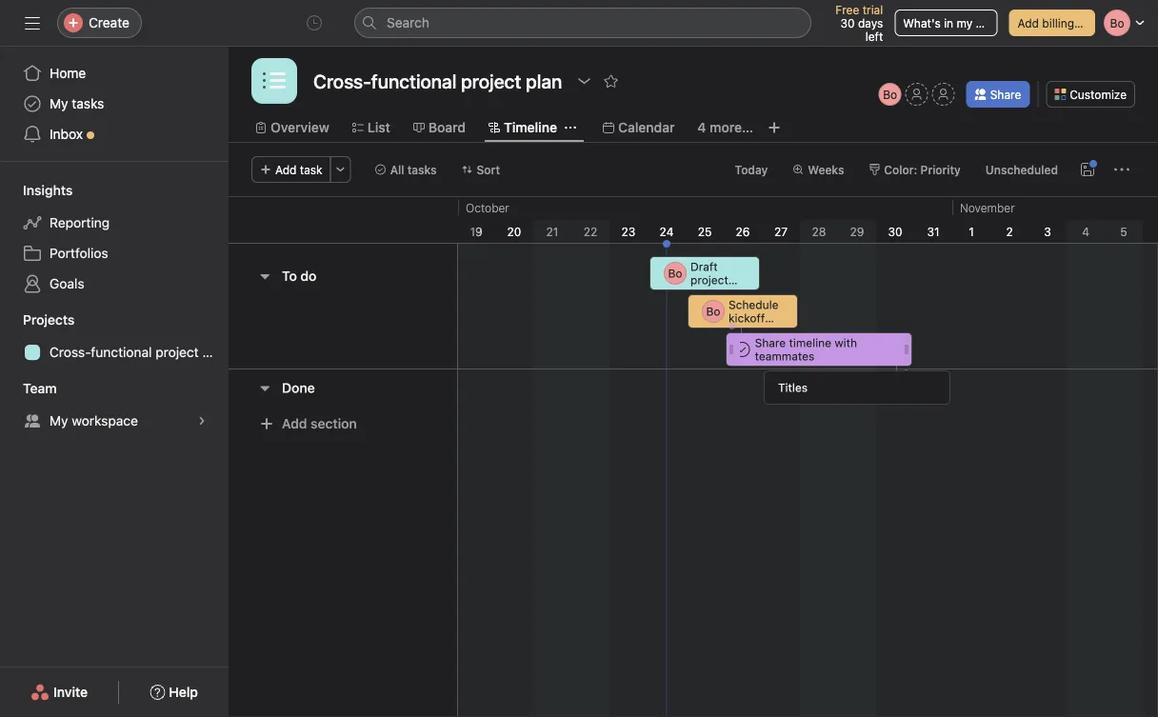 Task type: vqa. For each thing, say whether or not it's contained in the screenshot.
middle the Bo
yes



Task type: locate. For each thing, give the bounding box(es) containing it.
1 horizontal spatial bo
[[706, 305, 721, 318]]

1 horizontal spatial 30
[[888, 225, 903, 238]]

my workspace
[[50, 413, 138, 429]]

bo
[[883, 88, 898, 101], [668, 267, 683, 280], [706, 305, 721, 318]]

0 horizontal spatial tasks
[[72, 96, 104, 111]]

4 more… button
[[698, 117, 753, 138]]

project left plan
[[156, 344, 199, 360]]

inbox link
[[11, 119, 217, 150]]

home link
[[11, 58, 217, 89]]

22
[[584, 225, 598, 238]]

invite
[[53, 684, 88, 700]]

my
[[50, 96, 68, 111], [50, 413, 68, 429]]

reporting link
[[11, 208, 217, 238]]

projects button
[[0, 311, 75, 330]]

customize
[[1070, 88, 1127, 101]]

color:
[[884, 163, 918, 176]]

overview
[[271, 120, 329, 135]]

0 vertical spatial 4
[[698, 120, 706, 135]]

october
[[466, 201, 509, 214]]

workspace
[[72, 413, 138, 429]]

my up inbox
[[50, 96, 68, 111]]

projects
[[23, 312, 75, 328]]

share
[[990, 88, 1021, 101], [746, 336, 777, 350]]

25
[[698, 225, 712, 238]]

27
[[774, 225, 788, 238]]

weeks button
[[784, 156, 853, 183]]

more actions image right 'task'
[[335, 164, 346, 175]]

26
[[736, 225, 750, 238]]

free trial 30 days left
[[836, 3, 883, 43]]

color: priority
[[884, 163, 961, 176]]

share down the trial?
[[990, 88, 1021, 101]]

days
[[858, 16, 883, 30]]

timeline
[[504, 120, 557, 135]]

more…
[[710, 120, 753, 135]]

4 for 4 more…
[[698, 120, 706, 135]]

left
[[866, 30, 883, 43]]

1 my from the top
[[50, 96, 68, 111]]

share down kickoff
[[746, 336, 777, 350]]

my tasks
[[50, 96, 104, 111]]

project down 25
[[691, 273, 729, 287]]

1 vertical spatial my
[[50, 413, 68, 429]]

share for share timeline with teammates
[[746, 336, 777, 350]]

search
[[387, 15, 430, 30]]

history image
[[307, 15, 322, 30]]

tasks inside global element
[[72, 96, 104, 111]]

2
[[1006, 225, 1013, 238]]

Completed checkbox
[[720, 338, 742, 361]]

calendar link
[[603, 117, 675, 138]]

0 horizontal spatial 30
[[841, 16, 855, 30]]

1 horizontal spatial tasks
[[407, 163, 437, 176]]

0 horizontal spatial share
[[746, 336, 777, 350]]

23
[[622, 225, 636, 238]]

all tasks
[[390, 163, 437, 176]]

None text field
[[309, 64, 567, 98]]

free
[[836, 3, 860, 16]]

with
[[826, 336, 848, 350]]

schedule kickoff meeting
[[729, 298, 779, 338]]

add inside 'button'
[[282, 416, 307, 432]]

list link
[[352, 117, 390, 138]]

tasks
[[72, 96, 104, 111], [407, 163, 437, 176]]

goals link
[[11, 269, 217, 299]]

bo down left
[[883, 88, 898, 101]]

add left billing
[[1018, 16, 1039, 30]]

bo for draft project brief
[[668, 267, 683, 280]]

in
[[944, 16, 954, 30]]

add
[[1018, 16, 1039, 30], [275, 163, 297, 176], [282, 416, 307, 432]]

hide sidebar image
[[25, 15, 40, 30]]

1 vertical spatial tasks
[[407, 163, 437, 176]]

5
[[1121, 225, 1128, 238]]

add inside "button"
[[275, 163, 297, 176]]

add tab image
[[767, 120, 782, 135]]

add left 'task'
[[275, 163, 297, 176]]

4 inside 'dropdown button'
[[698, 120, 706, 135]]

titles
[[778, 381, 808, 394]]

1 vertical spatial 4
[[1082, 225, 1090, 238]]

2 horizontal spatial bo
[[883, 88, 898, 101]]

overview link
[[255, 117, 329, 138]]

search button
[[354, 8, 812, 38]]

4 left the more…
[[698, 120, 706, 135]]

add task button
[[251, 156, 331, 183]]

inbox
[[50, 126, 83, 142]]

1 vertical spatial share
[[746, 336, 777, 350]]

share button
[[967, 81, 1030, 108]]

to do
[[282, 268, 317, 284]]

portfolios
[[50, 245, 108, 261]]

1 horizontal spatial 4
[[1082, 225, 1090, 238]]

sort button
[[453, 156, 509, 183]]

2 vertical spatial add
[[282, 416, 307, 432]]

my down team
[[50, 413, 68, 429]]

trial?
[[976, 16, 1002, 30]]

30 left days
[[841, 16, 855, 30]]

project
[[691, 273, 729, 287], [156, 344, 199, 360]]

schedule
[[729, 298, 779, 312]]

share for share
[[990, 88, 1021, 101]]

calendar
[[618, 120, 675, 135]]

0 horizontal spatial 4
[[698, 120, 706, 135]]

share inside button
[[990, 88, 1021, 101]]

tasks inside dropdown button
[[407, 163, 437, 176]]

bo left draft
[[668, 267, 683, 280]]

cross-functional project plan link
[[11, 337, 228, 368]]

0 vertical spatial 30
[[841, 16, 855, 30]]

0 vertical spatial share
[[990, 88, 1021, 101]]

list
[[368, 120, 390, 135]]

0 vertical spatial my
[[50, 96, 68, 111]]

to
[[282, 268, 297, 284]]

1 vertical spatial add
[[275, 163, 297, 176]]

30
[[841, 16, 855, 30], [888, 225, 903, 238]]

0 vertical spatial add
[[1018, 16, 1039, 30]]

4 right 3
[[1082, 225, 1090, 238]]

more actions image
[[1115, 162, 1130, 177], [335, 164, 346, 175]]

more actions image right save options image
[[1115, 162, 1130, 177]]

1 vertical spatial bo
[[668, 267, 683, 280]]

add inside button
[[1018, 16, 1039, 30]]

0 vertical spatial project
[[691, 273, 729, 287]]

my inside the teams element
[[50, 413, 68, 429]]

do
[[300, 268, 317, 284]]

1 horizontal spatial share
[[990, 88, 1021, 101]]

3
[[1044, 225, 1051, 238]]

0 horizontal spatial bo
[[668, 267, 683, 280]]

1 horizontal spatial more actions image
[[1115, 162, 1130, 177]]

share inside the share timeline with teammates
[[746, 336, 777, 350]]

2 vertical spatial bo
[[706, 305, 721, 318]]

home
[[50, 65, 86, 81]]

add for add section
[[282, 416, 307, 432]]

unscheduled button
[[977, 156, 1067, 183]]

1 vertical spatial project
[[156, 344, 199, 360]]

collapse task list for the section done image
[[257, 381, 272, 396]]

add billing info
[[1018, 16, 1098, 30]]

my for my tasks
[[50, 96, 68, 111]]

my for my workspace
[[50, 413, 68, 429]]

2 my from the top
[[50, 413, 68, 429]]

add down 'done' button
[[282, 416, 307, 432]]

31
[[927, 225, 940, 238]]

0 vertical spatial tasks
[[72, 96, 104, 111]]

priority
[[921, 163, 961, 176]]

4
[[698, 120, 706, 135], [1082, 225, 1090, 238]]

show options image
[[577, 73, 592, 89]]

timeline link
[[489, 117, 557, 138]]

tasks down home
[[72, 96, 104, 111]]

insights button
[[0, 181, 73, 200]]

see details, my workspace image
[[196, 415, 208, 427]]

bo down brief
[[706, 305, 721, 318]]

30 right 29
[[888, 225, 903, 238]]

tasks right all
[[407, 163, 437, 176]]

help button
[[137, 675, 210, 710]]

1 vertical spatial 30
[[888, 225, 903, 238]]

my inside global element
[[50, 96, 68, 111]]

november
[[960, 201, 1015, 214]]

my
[[957, 16, 973, 30]]

invite button
[[18, 675, 100, 710]]

color: priority button
[[861, 156, 970, 183]]

0 vertical spatial bo
[[883, 88, 898, 101]]



Task type: describe. For each thing, give the bounding box(es) containing it.
collapse task list for the section to do image
[[257, 269, 272, 284]]

cross-functional project plan
[[50, 344, 228, 360]]

board
[[428, 120, 466, 135]]

save options image
[[1080, 162, 1096, 177]]

board link
[[413, 117, 466, 138]]

search list box
[[354, 8, 812, 38]]

goals
[[50, 276, 84, 291]]

to do button
[[282, 259, 317, 293]]

add task
[[275, 163, 323, 176]]

0 horizontal spatial more actions image
[[335, 164, 346, 175]]

brief
[[691, 287, 716, 300]]

draft
[[691, 260, 718, 273]]

reporting
[[50, 215, 110, 231]]

section
[[311, 416, 357, 432]]

19
[[470, 225, 483, 238]]

help
[[169, 684, 198, 700]]

kickoff
[[729, 312, 765, 325]]

all tasks button
[[366, 156, 445, 183]]

4 more…
[[698, 120, 753, 135]]

today button
[[726, 156, 777, 183]]

customize button
[[1046, 81, 1136, 108]]

my tasks link
[[11, 89, 217, 119]]

bo button
[[879, 83, 902, 106]]

today
[[735, 163, 768, 176]]

what's in my trial? button
[[895, 10, 1002, 36]]

functional
[[91, 344, 152, 360]]

insights
[[23, 182, 73, 198]]

timeline
[[780, 336, 822, 350]]

1
[[969, 225, 974, 238]]

1 horizontal spatial project
[[691, 273, 729, 287]]

teammates
[[746, 350, 805, 363]]

4 for 4
[[1082, 225, 1090, 238]]

projects element
[[0, 303, 229, 372]]

cross-
[[50, 344, 91, 360]]

24
[[660, 225, 674, 238]]

bo inside button
[[883, 88, 898, 101]]

unscheduled
[[986, 163, 1058, 176]]

29
[[850, 225, 864, 238]]

bo for schedule kickoff meeting
[[706, 305, 721, 318]]

add for add task
[[275, 163, 297, 176]]

done button
[[282, 371, 315, 405]]

add section button
[[251, 407, 365, 441]]

task
[[300, 163, 323, 176]]

add to starred image
[[603, 73, 619, 89]]

add billing info button
[[1009, 10, 1098, 36]]

tab actions image
[[565, 122, 576, 133]]

all
[[390, 163, 404, 176]]

create
[[89, 15, 130, 30]]

30 inside the free trial 30 days left
[[841, 16, 855, 30]]

global element
[[0, 47, 229, 161]]

add for add billing info
[[1018, 16, 1039, 30]]

info
[[1078, 16, 1098, 30]]

share timeline with teammates
[[746, 336, 848, 363]]

my workspace link
[[11, 406, 217, 436]]

tasks for all tasks
[[407, 163, 437, 176]]

meeting
[[729, 325, 772, 338]]

20
[[507, 225, 521, 238]]

plan
[[202, 344, 228, 360]]

team
[[23, 381, 57, 396]]

billing
[[1042, 16, 1075, 30]]

21
[[546, 225, 559, 238]]

0 horizontal spatial project
[[156, 344, 199, 360]]

tasks for my tasks
[[72, 96, 104, 111]]

completed image
[[720, 338, 742, 361]]

weeks
[[808, 163, 844, 176]]

trial
[[863, 3, 883, 16]]

28
[[812, 225, 826, 238]]

insights element
[[0, 173, 229, 303]]

list image
[[263, 70, 286, 92]]

sort
[[477, 163, 500, 176]]

create button
[[57, 8, 142, 38]]

what's in my trial?
[[903, 16, 1002, 30]]

done
[[282, 380, 315, 396]]

what's
[[903, 16, 941, 30]]

teams element
[[0, 372, 229, 440]]

portfolios link
[[11, 238, 217, 269]]

add section
[[282, 416, 357, 432]]



